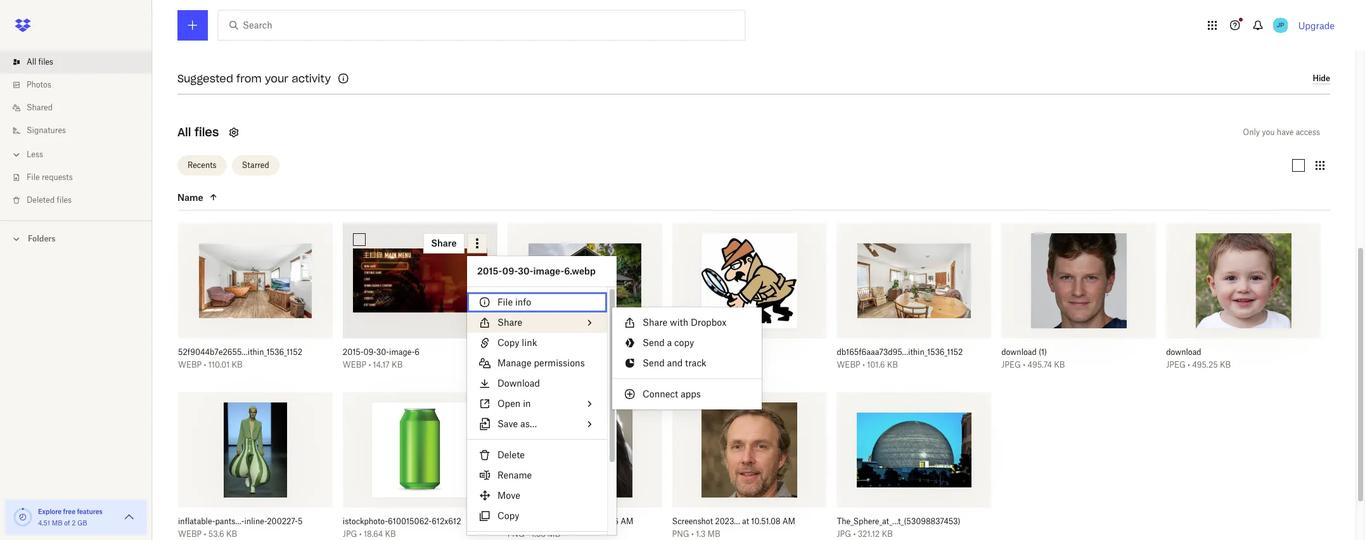 Task type: vqa. For each thing, say whether or not it's contained in the screenshot.
the image- for 6
yes



Task type: locate. For each thing, give the bounding box(es) containing it.
kb down download button
[[1220, 360, 1231, 370]]

1 am.png from the left
[[214, 63, 247, 74]]

webp inside inflatable-pants…-inline-200227-5 webp • 53.6 kb
[[178, 530, 202, 539]]

copy menu item
[[467, 506, 607, 526]]

rename
[[498, 470, 532, 481]]

screenshot inside 'screenshot 2023… at 10.51.08 am png • 1.3 mb'
[[672, 517, 713, 526]]

copy link
[[498, 337, 537, 348]]

open in menu item
[[467, 394, 607, 414]]

move
[[498, 490, 520, 501]]

0 vertical spatial 09-
[[502, 266, 518, 276]]

jpg for jpg • 26.08 kb
[[672, 360, 687, 370]]

• inside download (1) jpeg • 495.74 kb
[[1023, 360, 1026, 370]]

image-
[[533, 266, 564, 276], [389, 348, 415, 357]]

0 horizontal spatial mb
[[52, 519, 62, 527]]

• down "1703238"
[[689, 360, 691, 370]]

30- for 6.webp
[[518, 266, 533, 276]]

dropbox link down screenshot 20…1.08 am.png link
[[329, 76, 359, 89]]

screenshot
[[187, 49, 235, 60], [295, 49, 342, 60], [508, 517, 548, 526], [672, 517, 713, 526]]

0 vertical spatial files
[[38, 57, 53, 67]]

mb right 1.3
[[708, 530, 721, 539]]

am inside screenshot 2023…9 at 9.45.56 am png • 1.36 mb
[[621, 517, 634, 526]]

am right 9.45.56
[[621, 517, 634, 526]]

1 horizontal spatial at
[[742, 517, 749, 526]]

0 horizontal spatial dropbox link
[[222, 76, 253, 89]]

52f9044b7e2655…ithin_1536_1152 button
[[178, 348, 305, 358]]

mb
[[52, 519, 62, 527], [548, 530, 561, 539], [708, 530, 721, 539]]

share for share
[[498, 317, 522, 328]]

open in
[[498, 398, 531, 409]]

dropbox inside share with dropbox menu item
[[691, 317, 727, 328]]

kb inside 2015-09-30-image-6 webp • 14.17 kb
[[392, 360, 403, 370]]

kb right 26.08
[[716, 360, 727, 370]]

share menu item
[[467, 313, 607, 333]]

screenshot 20…1.08 am.png link
[[291, 48, 383, 76]]

2 download from the left
[[1166, 348, 1202, 357]]

1 share from the left
[[498, 317, 522, 328]]

download up 495.25
[[1166, 348, 1202, 357]]

recents button
[[177, 155, 227, 176]]

dropbox
[[222, 77, 253, 87], [329, 77, 359, 87], [691, 317, 727, 328]]

0 horizontal spatial am
[[621, 517, 634, 526]]

webp down inflatable-
[[178, 530, 202, 539]]

list
[[0, 43, 152, 221]]

copy left 'link'
[[498, 337, 520, 348]]

1 horizontal spatial mb
[[548, 530, 561, 539]]

image- for 6.webp
[[533, 266, 564, 276]]

1 vertical spatial file
[[498, 297, 513, 307]]

webp left 14.17
[[343, 360, 366, 370]]

0 horizontal spatial file
[[27, 172, 40, 182]]

image- inside 2015-09-30-image-6 webp • 14.17 kb
[[389, 348, 415, 357]]

am for screenshot 2023…9 at 9.45.56 am
[[621, 517, 634, 526]]

2 horizontal spatial files
[[195, 125, 219, 139]]

all up the recents at the top of page
[[177, 125, 191, 139]]

1 horizontal spatial jpeg
[[1166, 360, 1186, 370]]

6.webp
[[564, 266, 596, 276]]

file, inflatable-pants-today-inline-200227-5.webp row
[[178, 392, 333, 540]]

2 dropbox link from the left
[[329, 76, 359, 89]]

0 vertical spatial 30-
[[518, 266, 533, 276]]

send left and
[[643, 358, 665, 368]]

1 send from the top
[[643, 337, 665, 348]]

connect
[[643, 389, 678, 399]]

1703238 jpg • 26.08 kb
[[672, 348, 727, 370]]

1 vertical spatial image-
[[389, 348, 415, 357]]

200227-
[[267, 517, 298, 526]]

0 horizontal spatial png
[[508, 530, 525, 539]]

send
[[643, 337, 665, 348], [643, 358, 665, 368]]

screenshot inside screenshot 20…5.56 am.png
[[187, 49, 235, 60]]

delete
[[498, 449, 525, 460]]

2015- for 2015-09-30-image-6 webp • 14.17 kb
[[343, 348, 364, 357]]

share inside menu item
[[643, 317, 668, 328]]

1 at from the left
[[582, 517, 589, 526]]

less image
[[10, 148, 23, 161]]

09- up 14.17
[[364, 348, 376, 357]]

09- up file info
[[502, 266, 518, 276]]

mb left of
[[52, 519, 62, 527]]

send inside menu item
[[643, 358, 665, 368]]

files
[[38, 57, 53, 67], [195, 125, 219, 139], [57, 195, 72, 205]]

of
[[64, 519, 70, 527]]

2015- for 2015-09-30-image-6.webp
[[477, 266, 502, 276]]

shared link
[[10, 96, 152, 119]]

1 vertical spatial send
[[643, 358, 665, 368]]

dropbox down screenshot 20…1.08 am.png link
[[329, 77, 359, 87]]

1 vertical spatial 09-
[[364, 348, 376, 357]]

dropbox for 20…1.08
[[329, 77, 359, 87]]

am.png for 20…5.56
[[214, 63, 247, 74]]

copy inside menu item
[[498, 337, 520, 348]]

all up photos
[[27, 57, 36, 67]]

screenshot inside screenshot 20…1.08 am.png
[[295, 49, 342, 60]]

09- for 2015-09-30-image-6.webp
[[502, 266, 518, 276]]

09- inside 2015-09-30-image-6 webp • 14.17 kb
[[364, 348, 376, 357]]

0 vertical spatial send
[[643, 337, 665, 348]]

requests
[[42, 172, 73, 182]]

kb down "pants…-"
[[226, 530, 237, 539]]

0 horizontal spatial all files
[[27, 57, 53, 67]]

20…1.08
[[345, 49, 379, 60]]

webp inside 52f9044b7e2655…ithin_1536_1152 webp • 110.01 kb
[[178, 360, 202, 370]]

files up photos
[[38, 57, 53, 67]]

1.3
[[696, 530, 706, 539]]

screenshot up activity
[[295, 49, 342, 60]]

file, 4570_university_ave____pierre_galant_1.0.jpg row
[[508, 223, 662, 379]]

file, download.jpeg row
[[1166, 223, 1321, 379]]

jpeg inside download (1) jpeg • 495.74 kb
[[1002, 360, 1021, 370]]

1 horizontal spatial download
[[1166, 348, 1202, 357]]

• inside the the_sphere_at_…t_(53098837453) jpg • 321.12 kb
[[853, 530, 856, 539]]

connect apps menu item
[[612, 384, 762, 404]]

kb down db165f6aaa73d95…ithin_1536_1152 button
[[887, 360, 898, 370]]

copy inside menu item
[[498, 510, 520, 521]]

• left 101.6
[[863, 360, 865, 370]]

share with dropbox
[[643, 317, 727, 328]]

2 am.png from the left
[[320, 63, 354, 74]]

shared
[[27, 103, 53, 112]]

• left 14.17
[[369, 360, 371, 370]]

kb
[[232, 360, 243, 370], [392, 360, 403, 370], [556, 360, 567, 370], [716, 360, 727, 370], [887, 360, 898, 370], [1054, 360, 1065, 370], [1220, 360, 1231, 370], [226, 530, 237, 539], [385, 530, 396, 539], [882, 530, 893, 539]]

save as… menu item
[[467, 414, 607, 434]]

101.6
[[867, 360, 885, 370]]

1 horizontal spatial 09-
[[502, 266, 518, 276]]

jpg
[[508, 360, 522, 370], [672, 360, 687, 370], [343, 530, 357, 539], [837, 530, 851, 539]]

jpeg left 495.25
[[1166, 360, 1186, 370]]

• inside 1703238 jpg • 26.08 kb
[[689, 360, 691, 370]]

delete menu item
[[467, 445, 607, 465]]

0 horizontal spatial download
[[1002, 348, 1037, 357]]

1 am from the left
[[621, 517, 634, 526]]

kb right 18.64
[[385, 530, 396, 539]]

kb inside 4570_university_…pierre_galant_1.0 jpg • 260.44 kb
[[556, 360, 567, 370]]

jpg inside 4570_university_…pierre_galant_1.0 jpg • 260.44 kb
[[508, 360, 522, 370]]

jpg for jpg • 321.12 kb
[[837, 530, 851, 539]]

jpg left 321.12
[[837, 530, 851, 539]]

0 vertical spatial all files
[[27, 57, 53, 67]]

1 horizontal spatial all
[[177, 125, 191, 139]]

download menu item
[[467, 373, 607, 394]]

all files
[[27, 57, 53, 67], [177, 125, 219, 139]]

4.51
[[38, 519, 50, 527]]

file down less
[[27, 172, 40, 182]]

•
[[204, 360, 206, 370], [369, 360, 371, 370], [524, 360, 527, 370], [689, 360, 691, 370], [863, 360, 865, 370], [1023, 360, 1026, 370], [1188, 360, 1191, 370], [204, 530, 206, 539], [359, 530, 362, 539], [527, 530, 529, 539], [692, 530, 694, 539], [853, 530, 856, 539]]

manage
[[498, 358, 532, 368]]

inline-
[[244, 517, 267, 526]]

1 horizontal spatial dropbox link
[[329, 76, 359, 89]]

download
[[1002, 348, 1037, 357], [1166, 348, 1202, 357]]

jpg inside the the_sphere_at_…t_(53098837453) jpg • 321.12 kb
[[837, 530, 851, 539]]

2 copy from the top
[[498, 510, 520, 521]]

2 horizontal spatial dropbox
[[691, 317, 727, 328]]

0 horizontal spatial image-
[[389, 348, 415, 357]]

1 horizontal spatial all files
[[177, 125, 219, 139]]

kb down "2015-09-30-image-6" button
[[392, 360, 403, 370]]

gb
[[77, 519, 87, 527]]

0 horizontal spatial at
[[582, 517, 589, 526]]

1703238 button
[[672, 348, 799, 358]]

09-
[[502, 266, 518, 276], [364, 348, 376, 357]]

file, the_sphere_at_the_venetian_resort_(53098837453).jpg row
[[837, 392, 992, 540]]

0 horizontal spatial jpeg
[[1002, 360, 1021, 370]]

1 horizontal spatial file
[[498, 297, 513, 307]]

1 dropbox link from the left
[[222, 76, 253, 89]]

am.png inside screenshot 20…1.08 am.png
[[320, 63, 354, 74]]

download (1) button
[[1002, 348, 1128, 358]]

1 horizontal spatial am.png
[[320, 63, 354, 74]]

file info
[[498, 297, 531, 307]]

files inside the all files link
[[38, 57, 53, 67]]

send for send a copy
[[643, 337, 665, 348]]

0 horizontal spatial dropbox
[[222, 77, 253, 87]]

webp left 101.6
[[837, 360, 861, 370]]

4570_university_…pierre_galant_1.0 jpg • 260.44 kb
[[508, 348, 634, 370]]

dropbox link down screenshot 20…5.56 am.png link
[[222, 76, 253, 89]]

all files list item
[[0, 51, 152, 74]]

1 horizontal spatial 2015-
[[477, 266, 502, 276]]

dropbox right with
[[691, 317, 727, 328]]

share
[[498, 317, 522, 328], [643, 317, 668, 328]]

0 horizontal spatial 09-
[[364, 348, 376, 357]]

• left 321.12
[[853, 530, 856, 539]]

0 horizontal spatial 30-
[[376, 348, 389, 357]]

dropbox down screenshot 20…5.56 am.png link
[[222, 77, 253, 87]]

at left 9.45.56
[[582, 517, 589, 526]]

• inside inflatable-pants…-inline-200227-5 webp • 53.6 kb
[[204, 530, 206, 539]]

2 png from the left
[[672, 530, 690, 539]]

move menu item
[[467, 486, 607, 506]]

1 horizontal spatial dropbox
[[329, 77, 359, 87]]

30- up 14.17
[[376, 348, 389, 357]]

webp left 110.01 on the left bottom of page
[[178, 360, 202, 370]]

share down file info
[[498, 317, 522, 328]]

download for jpeg
[[1002, 348, 1037, 357]]

dropbox link for 20…5.56
[[222, 76, 253, 89]]

1 horizontal spatial share
[[643, 317, 668, 328]]

connect apps
[[643, 389, 701, 399]]

kb down the download (1) button
[[1054, 360, 1065, 370]]

send left a
[[643, 337, 665, 348]]

2015-
[[477, 266, 502, 276], [343, 348, 364, 357]]

• left 18.64
[[359, 530, 362, 539]]

file, 2015-09-30-image-6.webp row
[[343, 223, 497, 379]]

png inside screenshot 2023…9 at 9.45.56 am png • 1.36 mb
[[508, 530, 525, 539]]

52f9044b7e2655…ithin_1536_1152 webp • 110.01 kb
[[178, 348, 302, 370]]

screenshot up suggested
[[187, 49, 235, 60]]

26.08
[[693, 360, 714, 370]]

webp inside 2015-09-30-image-6 webp • 14.17 kb
[[343, 360, 366, 370]]

1 download from the left
[[1002, 348, 1037, 357]]

screenshot 2023… at 10.51.08 am png • 1.3 mb
[[672, 517, 796, 539]]

jpeg inside download jpeg • 495.25 kb
[[1166, 360, 1186, 370]]

screenshot up 1.36
[[508, 517, 548, 526]]

you
[[1262, 127, 1275, 137]]

0 horizontal spatial all
[[27, 57, 36, 67]]

at for 10.51.08
[[742, 517, 749, 526]]

png inside 'screenshot 2023… at 10.51.08 am png • 1.3 mb'
[[672, 530, 690, 539]]

image- up "file info" "menu item"
[[533, 266, 564, 276]]

png for png • 1.36 mb
[[508, 530, 525, 539]]

• left 1.36
[[527, 530, 529, 539]]

screenshot up 1.3
[[672, 517, 713, 526]]

0 vertical spatial all
[[27, 57, 36, 67]]

share inside menu item
[[498, 317, 522, 328]]

webp
[[178, 360, 202, 370], [343, 360, 366, 370], [837, 360, 861, 370], [178, 530, 202, 539]]

jpg for jpg • 260.44 kb
[[508, 360, 522, 370]]

all files up photos
[[27, 57, 53, 67]]

send inside menu item
[[643, 337, 665, 348]]

610015062-
[[388, 517, 432, 526]]

share left with
[[643, 317, 668, 328]]

at inside 'screenshot 2023… at 10.51.08 am png • 1.3 mb'
[[742, 517, 749, 526]]

0 horizontal spatial 2015-
[[343, 348, 364, 357]]

am right 10.51.08
[[783, 517, 796, 526]]

0 horizontal spatial am.png
[[214, 63, 247, 74]]

jpg up download
[[508, 360, 522, 370]]

kb down the_sphere_at_…t_(53098837453)
[[882, 530, 893, 539]]

2 send from the top
[[643, 358, 665, 368]]

deleted
[[27, 195, 55, 205]]

am inside 'screenshot 2023… at 10.51.08 am png • 1.3 mb'
[[783, 517, 796, 526]]

quota usage element
[[13, 507, 33, 527]]

1 vertical spatial copy
[[498, 510, 520, 521]]

screenshot inside screenshot 2023…9 at 9.45.56 am png • 1.36 mb
[[508, 517, 548, 526]]

all inside list item
[[27, 57, 36, 67]]

files up the recents at the top of page
[[195, 125, 219, 139]]

a
[[667, 337, 672, 348]]

file inside "menu item"
[[498, 297, 513, 307]]

file info menu item
[[467, 292, 607, 313]]

0 horizontal spatial files
[[38, 57, 53, 67]]

30- up "info"
[[518, 266, 533, 276]]

1 png from the left
[[508, 530, 525, 539]]

2 at from the left
[[742, 517, 749, 526]]

suggested
[[177, 72, 233, 85]]

1 horizontal spatial png
[[672, 530, 690, 539]]

copy down move
[[498, 510, 520, 521]]

1 horizontal spatial files
[[57, 195, 72, 205]]

2 horizontal spatial mb
[[708, 530, 721, 539]]

1 copy from the top
[[498, 337, 520, 348]]

2015- inside 2015-09-30-image-6 webp • 14.17 kb
[[343, 348, 364, 357]]

0 vertical spatial 2015-
[[477, 266, 502, 276]]

download jpeg • 495.25 kb
[[1166, 348, 1231, 370]]

screenshot for screenshot 20…5.56 am.png
[[187, 49, 235, 60]]

file for file info
[[498, 297, 513, 307]]

files for the all files link
[[38, 57, 53, 67]]

all files up the recents at the top of page
[[177, 125, 219, 139]]

deleted files
[[27, 195, 72, 205]]

2 am from the left
[[783, 517, 796, 526]]

dropbox link for 20…1.08
[[329, 76, 359, 89]]

only you have access
[[1243, 127, 1320, 137]]

png left 1.36
[[508, 530, 525, 539]]

• left 53.6 at the bottom left of page
[[204, 530, 206, 539]]

am.png
[[214, 63, 247, 74], [320, 63, 354, 74]]

0 vertical spatial image-
[[533, 266, 564, 276]]

• left 495.74
[[1023, 360, 1026, 370]]

download left the (1) at the bottom of page
[[1002, 348, 1037, 357]]

• left 495.25
[[1188, 360, 1191, 370]]

manage permissions menu item
[[467, 353, 607, 373]]

istockphoto-610015062-612x612 button
[[343, 517, 470, 527]]

am.png inside screenshot 20…5.56 am.png
[[214, 63, 247, 74]]

download inside download (1) jpeg • 495.74 kb
[[1002, 348, 1037, 357]]

open
[[498, 398, 521, 409]]

all files link
[[10, 51, 152, 74]]

kb down 4570_university_…pierre_galant_1.0 'button' on the left bottom of the page
[[556, 360, 567, 370]]

2015-09-30-image-6.webp
[[477, 266, 596, 276]]

0 vertical spatial file
[[27, 172, 40, 182]]

1 jpeg from the left
[[1002, 360, 1021, 370]]

1 horizontal spatial 30-
[[518, 266, 533, 276]]

• left 1.3
[[692, 530, 694, 539]]

mb right 1.36
[[548, 530, 561, 539]]

0 vertical spatial copy
[[498, 337, 520, 348]]

• left 110.01 on the left bottom of page
[[204, 360, 206, 370]]

file left "info"
[[498, 297, 513, 307]]

2 vertical spatial files
[[57, 195, 72, 205]]

1 vertical spatial 2015-
[[343, 348, 364, 357]]

at right the 2023…
[[742, 517, 749, 526]]

30- for 6
[[376, 348, 389, 357]]

0 horizontal spatial share
[[498, 317, 522, 328]]

file requests
[[27, 172, 73, 182]]

1 horizontal spatial image-
[[533, 266, 564, 276]]

upgrade link
[[1299, 20, 1335, 31]]

2 share from the left
[[643, 317, 668, 328]]

files right deleted
[[57, 195, 72, 205]]

from
[[236, 72, 262, 85]]

mb for screenshot 2023… at 10.51.08 am png • 1.3 mb
[[708, 530, 721, 539]]

09- for 2015-09-30-image-6 webp • 14.17 kb
[[364, 348, 376, 357]]

jpeg left 495.74
[[1002, 360, 1021, 370]]

2 jpeg from the left
[[1166, 360, 1186, 370]]

download inside download jpeg • 495.25 kb
[[1166, 348, 1202, 357]]

jpg inside 1703238 jpg • 26.08 kb
[[672, 360, 687, 370]]

screenshot 2023…9 at 9.45.56 am button
[[508, 517, 634, 527]]

1 horizontal spatial am
[[783, 517, 796, 526]]

• left the 260.44
[[524, 360, 527, 370]]

jpg down istockphoto-
[[343, 530, 357, 539]]

png left 1.3
[[672, 530, 690, 539]]

mb inside screenshot 2023…9 at 9.45.56 am png • 1.36 mb
[[548, 530, 561, 539]]

jpg down "1703238"
[[672, 360, 687, 370]]

kb inside istockphoto-610015062-612x612 jpg • 18.64 kb
[[385, 530, 396, 539]]

mb inside 'screenshot 2023… at 10.51.08 am png • 1.3 mb'
[[708, 530, 721, 539]]

image- up 14.17
[[389, 348, 415, 357]]

1 vertical spatial 30-
[[376, 348, 389, 357]]

• inside the db165f6aaa73d95…ithin_1536_1152 webp • 101.6 kb
[[863, 360, 865, 370]]

istockphoto-610015062-612x612 jpg • 18.64 kb
[[343, 517, 461, 539]]

all
[[27, 57, 36, 67], [177, 125, 191, 139]]

the_sphere_at_…t_(53098837453)
[[837, 517, 961, 526]]

files inside deleted files link
[[57, 195, 72, 205]]

at inside screenshot 2023…9 at 9.45.56 am png • 1.36 mb
[[582, 517, 589, 526]]

file, 52f9044b7e2655d26eb85c0b2abdc392-uncropped_scaled_within_1536_1152.webp row
[[178, 223, 333, 379]]

30- inside 2015-09-30-image-6 webp • 14.17 kb
[[376, 348, 389, 357]]

kb down 52f9044b7e2655…ithin_1536_1152
[[232, 360, 243, 370]]

am
[[621, 517, 634, 526], [783, 517, 796, 526]]



Task type: describe. For each thing, give the bounding box(es) containing it.
• inside download jpeg • 495.25 kb
[[1188, 360, 1191, 370]]

am.png for 20…1.08
[[320, 63, 354, 74]]

1703238
[[672, 348, 704, 357]]

files for deleted files link
[[57, 195, 72, 205]]

copy for copy link
[[498, 337, 520, 348]]

14.17
[[373, 360, 390, 370]]

1 vertical spatial all files
[[177, 125, 219, 139]]

with
[[670, 317, 689, 328]]

• inside 52f9044b7e2655…ithin_1536_1152 webp • 110.01 kb
[[204, 360, 206, 370]]

pants…-
[[215, 517, 244, 526]]

png for png • 1.3 mb
[[672, 530, 690, 539]]

send a copy menu item
[[612, 333, 762, 353]]

screenshot for screenshot 2023…9 at 9.45.56 am png • 1.36 mb
[[508, 517, 548, 526]]

explore free features 4.51 mb of 2 gb
[[38, 508, 103, 527]]

photos link
[[10, 74, 152, 96]]

4570_university_…pierre_galant_1.0 button
[[508, 348, 634, 358]]

screenshot for screenshot 2023… at 10.51.08 am png • 1.3 mb
[[672, 517, 713, 526]]

file, screenshot 2023-10-19 at 9.45.56 am.png row
[[508, 392, 662, 540]]

screenshot 2023… at 10.51.08 am button
[[672, 517, 799, 527]]

screenshot 2023…9 at 9.45.56 am png • 1.36 mb
[[508, 517, 634, 539]]

• inside 'screenshot 2023… at 10.51.08 am png • 1.3 mb'
[[692, 530, 694, 539]]

list containing all files
[[0, 43, 152, 221]]

inflatable-pants…-inline-200227-5 button
[[178, 517, 305, 527]]

apps
[[681, 389, 701, 399]]

mb for screenshot 2023…9 at 9.45.56 am png • 1.36 mb
[[548, 530, 561, 539]]

2015-09-30-image-6 webp • 14.17 kb
[[343, 348, 420, 370]]

1 vertical spatial all
[[177, 125, 191, 139]]

send a copy
[[643, 337, 694, 348]]

download (1) jpeg • 495.74 kb
[[1002, 348, 1065, 370]]

2015-09-30-image-6 button
[[343, 348, 470, 358]]

2023…9
[[550, 517, 580, 526]]

save
[[498, 418, 518, 429]]

db165f6aaa73d95…ithin_1536_1152
[[837, 348, 963, 357]]

file, screenshot 2023-11-13 at 10.51.08 am.png row
[[672, 392, 827, 540]]

db165f6aaa73d95…ithin_1536_1152 webp • 101.6 kb
[[837, 348, 963, 370]]

save as…
[[498, 418, 537, 429]]

activity
[[292, 72, 331, 85]]

• inside 4570_university_…pierre_galant_1.0 jpg • 260.44 kb
[[524, 360, 527, 370]]

access
[[1296, 127, 1320, 137]]

share with dropbox menu item
[[612, 313, 762, 333]]

free
[[63, 508, 75, 515]]

screenshot 20…5.56 am.png link
[[185, 48, 277, 76]]

webp inside the db165f6aaa73d95…ithin_1536_1152 webp • 101.6 kb
[[837, 360, 861, 370]]

as…
[[520, 418, 537, 429]]

screenshot 20…5.56 am.png
[[187, 49, 274, 74]]

all files inside list item
[[27, 57, 53, 67]]

kb inside 1703238 jpg • 26.08 kb
[[716, 360, 727, 370]]

(1)
[[1039, 348, 1047, 357]]

260.44
[[529, 360, 554, 370]]

share for share with dropbox
[[643, 317, 668, 328]]

send and track
[[643, 358, 707, 368]]

mb inside explore free features 4.51 mb of 2 gb
[[52, 519, 62, 527]]

kb inside 52f9044b7e2655…ithin_1536_1152 webp • 110.01 kb
[[232, 360, 243, 370]]

manage permissions
[[498, 358, 585, 368]]

download for •
[[1166, 348, 1202, 357]]

file requests link
[[10, 166, 152, 189]]

download button
[[1166, 348, 1293, 358]]

18.64
[[364, 530, 383, 539]]

495.25
[[1193, 360, 1218, 370]]

the_sphere_at_…t_(53098837453) jpg • 321.12 kb
[[837, 517, 961, 539]]

link
[[522, 337, 537, 348]]

signatures link
[[10, 119, 152, 142]]

1.36
[[531, 530, 546, 539]]

recents
[[188, 160, 217, 170]]

folders button
[[0, 229, 152, 248]]

and
[[667, 358, 683, 368]]

file, 1703238.jpg row
[[672, 223, 827, 379]]

copy
[[675, 337, 694, 348]]

send for send and track
[[643, 358, 665, 368]]

file, download (1).jpeg row
[[1002, 223, 1156, 379]]

file, db165f6aaa73d95c9004256537e7037b-uncropped_scaled_within_1536_1152.webp row
[[837, 223, 992, 379]]

52f9044b7e2655…ithin_1536_1152
[[178, 348, 302, 357]]

• inside istockphoto-610015062-612x612 jpg • 18.64 kb
[[359, 530, 362, 539]]

screenshot 20…1.08 am.png
[[295, 49, 379, 74]]

4570_university_…pierre_galant_1.0
[[508, 348, 634, 357]]

at for 9.45.56
[[582, 517, 589, 526]]

upgrade
[[1299, 20, 1335, 31]]

have
[[1277, 127, 1294, 137]]

photos
[[27, 80, 51, 89]]

less
[[27, 150, 43, 159]]

dropbox image
[[10, 13, 35, 38]]

am for screenshot 2023… at 10.51.08 am
[[783, 517, 796, 526]]

permissions
[[534, 358, 585, 368]]

jpg inside istockphoto-610015062-612x612 jpg • 18.64 kb
[[343, 530, 357, 539]]

file for file requests
[[27, 172, 40, 182]]

track
[[685, 358, 707, 368]]

• inside screenshot 2023…9 at 9.45.56 am png • 1.36 mb
[[527, 530, 529, 539]]

kb inside download jpeg • 495.25 kb
[[1220, 360, 1231, 370]]

copy link menu item
[[467, 333, 607, 353]]

copy for copy
[[498, 510, 520, 521]]

in
[[523, 398, 531, 409]]

inflatable-pants…-inline-200227-5 webp • 53.6 kb
[[178, 517, 303, 539]]

image- for 6
[[389, 348, 415, 357]]

kb inside the the_sphere_at_…t_(53098837453) jpg • 321.12 kb
[[882, 530, 893, 539]]

2023…
[[715, 517, 740, 526]]

1 vertical spatial files
[[195, 125, 219, 139]]

612x612
[[432, 517, 461, 526]]

kb inside the db165f6aaa73d95…ithin_1536_1152 webp • 101.6 kb
[[887, 360, 898, 370]]

db165f6aaa73d95…ithin_1536_1152 button
[[837, 348, 964, 358]]

inflatable-
[[178, 517, 215, 526]]

9.45.56
[[591, 517, 619, 526]]

kb inside download (1) jpeg • 495.74 kb
[[1054, 360, 1065, 370]]

istockphoto-
[[343, 517, 388, 526]]

screenshot for screenshot 20…1.08 am.png
[[295, 49, 342, 60]]

explore
[[38, 508, 62, 515]]

53.6
[[208, 530, 224, 539]]

download
[[498, 378, 540, 389]]

dropbox for 20…5.56
[[222, 77, 253, 87]]

your
[[265, 72, 289, 85]]

• inside 2015-09-30-image-6 webp • 14.17 kb
[[369, 360, 371, 370]]

kb inside inflatable-pants…-inline-200227-5 webp • 53.6 kb
[[226, 530, 237, 539]]

rename menu item
[[467, 465, 607, 486]]

info
[[515, 297, 531, 307]]

file, istockphoto-610015062-612x612.jpg row
[[343, 392, 497, 540]]

5
[[298, 517, 303, 526]]

deleted files link
[[10, 189, 152, 212]]

send and track menu item
[[612, 353, 762, 373]]

321.12
[[858, 530, 880, 539]]



